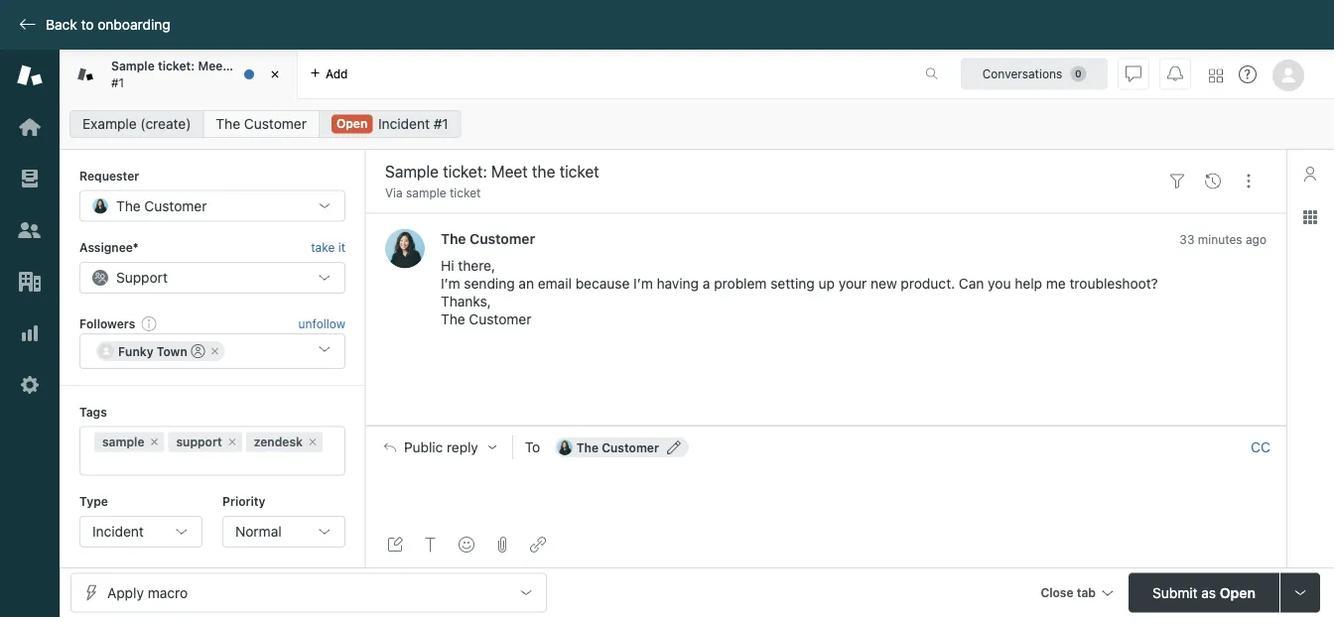 Task type: vqa. For each thing, say whether or not it's contained in the screenshot.
Show related to Show recently viewed articles
no



Task type: locate. For each thing, give the bounding box(es) containing it.
0 vertical spatial remove image
[[209, 346, 221, 358]]

main element
[[0, 50, 60, 618]]

1 horizontal spatial the customer link
[[441, 230, 535, 247]]

1 horizontal spatial open
[[1220, 585, 1256, 601]]

draft mode image
[[387, 537, 403, 553]]

incident down type
[[92, 524, 144, 540]]

0 vertical spatial open
[[337, 117, 368, 131]]

0 horizontal spatial #1
[[111, 75, 124, 89]]

0 horizontal spatial remove image
[[148, 437, 160, 448]]

cc
[[1251, 439, 1271, 456]]

the inside secondary "element"
[[216, 116, 240, 132]]

1 horizontal spatial ticket
[[450, 186, 481, 200]]

up
[[819, 275, 835, 292]]

remove image right the user is an agent icon
[[209, 346, 221, 358]]

#1
[[111, 75, 124, 89], [434, 116, 449, 132]]

public reply
[[404, 439, 478, 456]]

problem
[[714, 275, 767, 292], [121, 568, 170, 582]]

2 i'm from the left
[[634, 275, 653, 292]]

you
[[988, 275, 1011, 292]]

customer up support at the top
[[144, 198, 207, 214]]

the down "requester"
[[116, 198, 141, 214]]

sample
[[111, 59, 155, 73]]

open down the add on the left of page
[[337, 117, 368, 131]]

customer left edit user "icon"
[[602, 441, 659, 455]]

take it
[[311, 241, 346, 255]]

reply
[[447, 439, 478, 456]]

customer
[[244, 116, 307, 132], [144, 198, 207, 214], [470, 230, 535, 247], [469, 311, 532, 328], [602, 441, 659, 455]]

add link (cmd k) image
[[530, 537, 546, 553]]

via sample ticket
[[385, 186, 481, 200]]

remove image right support
[[226, 437, 238, 448]]

i'm
[[441, 275, 460, 292], [634, 275, 653, 292]]

support
[[116, 269, 168, 286]]

0 horizontal spatial sample
[[102, 436, 144, 449]]

macro
[[148, 585, 188, 601]]

to
[[525, 439, 540, 456]]

close tab
[[1041, 586, 1096, 600]]

0 vertical spatial the customer link
[[203, 110, 320, 138]]

1 horizontal spatial i'm
[[634, 275, 653, 292]]

1 horizontal spatial remove image
[[209, 346, 221, 358]]

open
[[337, 117, 368, 131], [1220, 585, 1256, 601]]

get help image
[[1239, 66, 1257, 83]]

ticket right via
[[450, 186, 481, 200]]

1 horizontal spatial incident
[[378, 116, 430, 132]]

format text image
[[423, 537, 439, 553]]

1 vertical spatial ticket
[[450, 186, 481, 200]]

close image
[[265, 65, 285, 84]]

1 vertical spatial #1
[[434, 116, 449, 132]]

product.
[[901, 275, 955, 292]]

normal
[[235, 524, 282, 540]]

1 vertical spatial incident
[[92, 524, 144, 540]]

reporting image
[[17, 321, 43, 347]]

ticket right the
[[253, 59, 286, 73]]

i'm left having
[[634, 275, 653, 292]]

the customer
[[216, 116, 307, 132], [116, 198, 207, 214], [441, 230, 535, 247], [577, 441, 659, 455]]

avatar image
[[385, 229, 425, 269]]

views image
[[17, 166, 43, 192]]

ago
[[1246, 232, 1267, 246]]

1 vertical spatial problem
[[121, 568, 170, 582]]

remove image inside funky town option
[[209, 346, 221, 358]]

the down the sample ticket: meet the ticket #1
[[216, 116, 240, 132]]

tabs tab list
[[60, 50, 905, 99]]

tab
[[60, 50, 298, 99]]

assignee* element
[[79, 262, 346, 294]]

0 vertical spatial incident
[[378, 116, 430, 132]]

customer down close image
[[244, 116, 307, 132]]

setting
[[771, 275, 815, 292]]

the customer link down close image
[[203, 110, 320, 138]]

the down thanks,
[[441, 311, 465, 328]]

1 horizontal spatial #1
[[434, 116, 449, 132]]

incident inside popup button
[[92, 524, 144, 540]]

customer context image
[[1303, 166, 1319, 182]]

the customer down "requester"
[[116, 198, 207, 214]]

incident for incident #1
[[378, 116, 430, 132]]

because
[[576, 275, 630, 292]]

insert emojis image
[[459, 537, 475, 553]]

problem inside hi there, i'm sending an email because i'm having a problem setting up your new product. can you help me troubleshoot? thanks, the customer
[[714, 275, 767, 292]]

requester element
[[79, 190, 346, 222]]

remove image
[[209, 346, 221, 358], [148, 437, 160, 448]]

0 horizontal spatial i'm
[[441, 275, 460, 292]]

0 horizontal spatial incident
[[92, 524, 144, 540]]

priority
[[222, 495, 266, 509]]

notifications image
[[1168, 66, 1184, 82]]

the
[[216, 116, 240, 132], [116, 198, 141, 214], [441, 230, 466, 247], [441, 311, 465, 328], [577, 441, 599, 455]]

type
[[79, 495, 108, 509]]

back to onboarding
[[46, 16, 171, 33]]

sample
[[406, 186, 446, 200], [102, 436, 144, 449]]

0 vertical spatial #1
[[111, 75, 124, 89]]

the customer up there,
[[441, 230, 535, 247]]

1 horizontal spatial problem
[[714, 275, 767, 292]]

2 remove image from the left
[[307, 437, 319, 448]]

add
[[326, 67, 348, 81]]

email
[[538, 275, 572, 292]]

0 vertical spatial problem
[[714, 275, 767, 292]]

new
[[871, 275, 897, 292]]

incident
[[378, 116, 430, 132], [92, 524, 144, 540]]

incident inside secondary "element"
[[378, 116, 430, 132]]

0 vertical spatial ticket
[[253, 59, 286, 73]]

sample down tags
[[102, 436, 144, 449]]

ticket:
[[158, 59, 195, 73]]

ticket inside the sample ticket: meet the ticket #1
[[253, 59, 286, 73]]

remove image for zendesk
[[307, 437, 319, 448]]

funkytownclown1@gmail.com image
[[98, 344, 114, 360]]

apply
[[107, 585, 144, 601]]

the customer link up there,
[[441, 230, 535, 247]]

tags
[[79, 405, 107, 419]]

open right the as on the bottom of the page
[[1220, 585, 1256, 601]]

sample right via
[[406, 186, 446, 200]]

user is an agent image
[[191, 345, 205, 359]]

remove image left support
[[148, 437, 160, 448]]

remove image
[[226, 437, 238, 448], [307, 437, 319, 448]]

followers
[[79, 317, 135, 330]]

1 horizontal spatial sample
[[406, 186, 446, 200]]

0 horizontal spatial remove image
[[226, 437, 238, 448]]

close tab button
[[1032, 573, 1121, 616]]

the customer link inside secondary "element"
[[203, 110, 320, 138]]

your
[[839, 275, 867, 292]]

the inside requester element
[[116, 198, 141, 214]]

example (create)
[[82, 116, 191, 132]]

apply macro
[[107, 585, 188, 601]]

support
[[176, 436, 222, 449]]

submit
[[1153, 585, 1198, 601]]

ticket
[[253, 59, 286, 73], [450, 186, 481, 200]]

customer inside secondary "element"
[[244, 116, 307, 132]]

0 horizontal spatial ticket
[[253, 59, 286, 73]]

meet
[[198, 59, 227, 73]]

incident #1
[[378, 116, 449, 132]]

hide composer image
[[818, 418, 834, 434]]

1 remove image from the left
[[226, 437, 238, 448]]

linked problem
[[79, 568, 170, 582]]

#1 down sample
[[111, 75, 124, 89]]

thanks,
[[441, 293, 491, 310]]

open inside secondary "element"
[[337, 117, 368, 131]]

problem up apply macro
[[121, 568, 170, 582]]

displays possible ticket submission types image
[[1293, 585, 1309, 601]]

#1 inside secondary "element"
[[434, 116, 449, 132]]

the right customer@example.com icon
[[577, 441, 599, 455]]

the customer link
[[203, 110, 320, 138], [441, 230, 535, 247]]

example (create) button
[[70, 110, 204, 138]]

0 horizontal spatial open
[[337, 117, 368, 131]]

assignee*
[[79, 241, 139, 255]]

i'm down "hi"
[[441, 275, 460, 292]]

problem right a
[[714, 275, 767, 292]]

1 horizontal spatial remove image
[[307, 437, 319, 448]]

linked
[[79, 568, 118, 582]]

the customer down close image
[[216, 116, 307, 132]]

0 horizontal spatial the customer link
[[203, 110, 320, 138]]

#1 down tabs tab list
[[434, 116, 449, 132]]

customer down the sending
[[469, 311, 532, 328]]

customer up there,
[[470, 230, 535, 247]]

incident up via
[[378, 116, 430, 132]]

hi there, i'm sending an email because i'm having a problem setting up your new product. can you help me troubleshoot? thanks, the customer
[[441, 258, 1159, 328]]

incident for incident
[[92, 524, 144, 540]]

example
[[82, 116, 137, 132]]

1 vertical spatial the customer link
[[441, 230, 535, 247]]

remove image right zendesk
[[307, 437, 319, 448]]



Task type: describe. For each thing, give the bounding box(es) containing it.
unfollow button
[[299, 315, 346, 333]]

1 vertical spatial remove image
[[148, 437, 160, 448]]

having
[[657, 275, 699, 292]]

me
[[1046, 275, 1066, 292]]

get started image
[[17, 114, 43, 140]]

the
[[231, 59, 250, 73]]

33 minutes ago
[[1180, 232, 1267, 246]]

the customer inside requester element
[[116, 198, 207, 214]]

tab
[[1077, 586, 1096, 600]]

the customer inside the customer link
[[216, 116, 307, 132]]

sending
[[464, 275, 515, 292]]

via
[[385, 186, 403, 200]]

1 vertical spatial sample
[[102, 436, 144, 449]]

funky town option
[[96, 342, 225, 362]]

33 minutes ago text field
[[1180, 232, 1267, 246]]

minutes
[[1198, 232, 1243, 246]]

the customer right customer@example.com icon
[[577, 441, 659, 455]]

an
[[519, 275, 534, 292]]

submit as open
[[1153, 585, 1256, 601]]

incident button
[[79, 516, 203, 548]]

help
[[1015, 275, 1043, 292]]

info on adding followers image
[[141, 316, 157, 332]]

1 i'm from the left
[[441, 275, 460, 292]]

public reply button
[[366, 427, 512, 469]]

add button
[[298, 50, 360, 98]]

cc button
[[1251, 439, 1271, 457]]

take it button
[[311, 238, 346, 258]]

ticket actions image
[[1241, 173, 1257, 189]]

admin image
[[17, 372, 43, 398]]

remove image for support
[[226, 437, 238, 448]]

zendesk products image
[[1210, 69, 1223, 83]]

public
[[404, 439, 443, 456]]

funky town
[[118, 345, 187, 359]]

normal button
[[222, 516, 346, 548]]

can
[[959, 275, 985, 292]]

filter image
[[1170, 173, 1186, 189]]

tab containing sample ticket: meet the ticket
[[60, 50, 298, 99]]

33
[[1180, 232, 1195, 246]]

conversations button
[[961, 58, 1108, 90]]

conversations
[[983, 67, 1063, 81]]

customer@example.com image
[[557, 440, 573, 456]]

followers element
[[79, 334, 346, 370]]

1 vertical spatial open
[[1220, 585, 1256, 601]]

as
[[1202, 585, 1217, 601]]

back to onboarding link
[[0, 16, 180, 34]]

zendesk image
[[0, 616, 60, 618]]

#1 inside the sample ticket: meet the ticket #1
[[111, 75, 124, 89]]

back
[[46, 16, 77, 33]]

sample ticket: meet the ticket #1
[[111, 59, 286, 89]]

customer inside hi there, i'm sending an email because i'm having a problem setting up your new product. can you help me troubleshoot? thanks, the customer
[[469, 311, 532, 328]]

it
[[338, 241, 346, 255]]

events image
[[1206, 173, 1221, 189]]

customers image
[[17, 217, 43, 243]]

apps image
[[1303, 210, 1319, 225]]

zendesk
[[254, 436, 303, 449]]

onboarding
[[98, 16, 171, 33]]

edit user image
[[667, 441, 681, 455]]

troubleshoot?
[[1070, 275, 1159, 292]]

unfollow
[[299, 317, 346, 331]]

(create)
[[140, 116, 191, 132]]

to
[[81, 16, 94, 33]]

hi
[[441, 258, 454, 274]]

town
[[157, 345, 187, 359]]

funky
[[118, 345, 154, 359]]

there,
[[458, 258, 496, 274]]

a
[[703, 275, 710, 292]]

0 vertical spatial sample
[[406, 186, 446, 200]]

Subject field
[[381, 160, 1156, 184]]

0 horizontal spatial problem
[[121, 568, 170, 582]]

organizations image
[[17, 269, 43, 295]]

add attachment image
[[495, 537, 510, 553]]

requester
[[79, 169, 139, 183]]

button displays agent's chat status as invisible. image
[[1126, 66, 1142, 82]]

the up "hi"
[[441, 230, 466, 247]]

zendesk support image
[[17, 63, 43, 88]]

secondary element
[[60, 104, 1335, 144]]

close
[[1041, 586, 1074, 600]]

the inside hi there, i'm sending an email because i'm having a problem setting up your new product. can you help me troubleshoot? thanks, the customer
[[441, 311, 465, 328]]

customer inside requester element
[[144, 198, 207, 214]]

take
[[311, 241, 335, 255]]



